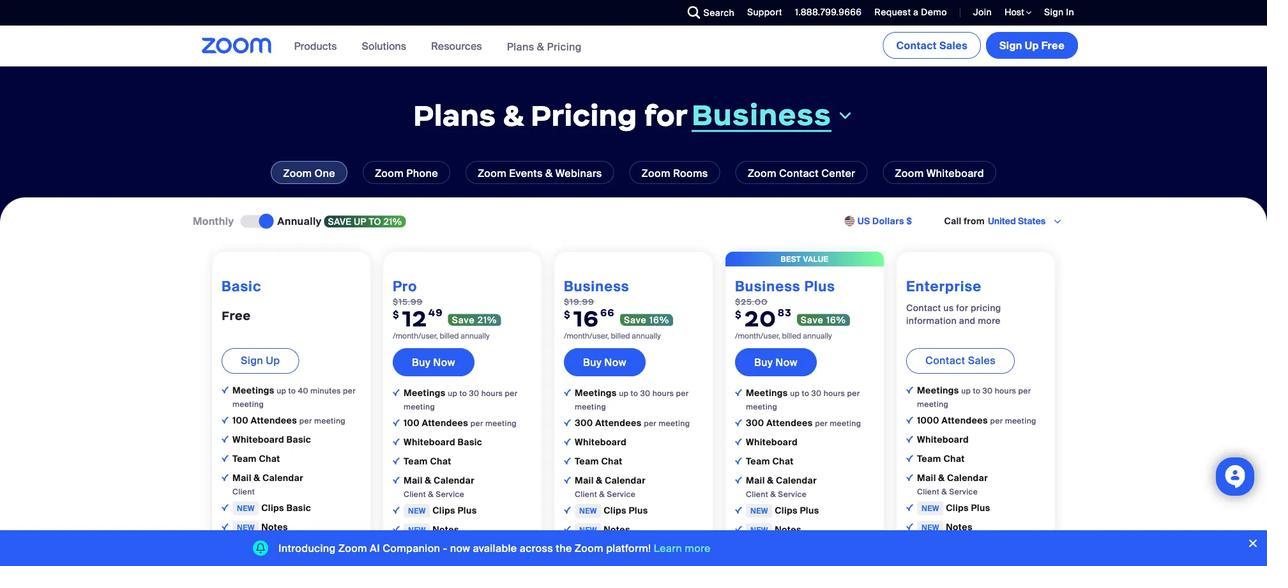 Task type: vqa. For each thing, say whether or not it's contained in the screenshot.
Profile picture
no



Task type: locate. For each thing, give the bounding box(es) containing it.
sign in link
[[1035, 0, 1081, 26], [1045, 6, 1075, 18]]

hours for business
[[653, 388, 674, 398]]

$ down $19.99 on the left
[[564, 308, 571, 320]]

0 horizontal spatial billed
[[440, 331, 459, 341]]

notes for enterprise
[[947, 521, 973, 533]]

/month/user, inside pro $15.99 $ 12 49 save 21% /month/user, billed annually
[[393, 331, 438, 341]]

buy down 16
[[583, 356, 602, 369]]

for for us
[[957, 302, 969, 314]]

0 vertical spatial contact sales
[[897, 39, 968, 52]]

3 now from the left
[[776, 356, 798, 369]]

attendees for business
[[596, 417, 642, 429]]

0 horizontal spatial now
[[433, 356, 456, 369]]

1 vertical spatial 21%
[[478, 314, 497, 326]]

$ inside pro $15.99 $ 12 49 save 21% /month/user, billed annually
[[393, 308, 400, 320]]

1 horizontal spatial plans
[[507, 40, 535, 53]]

16%
[[650, 314, 670, 326], [827, 314, 847, 326]]

zoom up dollars
[[896, 166, 924, 180]]

0 horizontal spatial 300
[[575, 417, 593, 429]]

300
[[575, 417, 593, 429], [746, 417, 765, 429]]

new ai companion for 16
[[580, 543, 669, 555]]

1 horizontal spatial companion
[[444, 543, 496, 555]]

mail & calendar client & service
[[918, 472, 989, 497], [404, 475, 475, 499], [575, 475, 646, 499], [746, 475, 817, 499]]

now down 49
[[433, 356, 456, 369]]

sales down demo
[[940, 39, 968, 52]]

1 buy from the left
[[412, 356, 431, 369]]

$ for pro
[[393, 308, 400, 320]]

3 buy now from the left
[[755, 356, 798, 369]]

/month/user, down 49
[[393, 331, 438, 341]]

2 horizontal spatial sign
[[1045, 6, 1064, 18]]

zoom left events
[[478, 166, 507, 180]]

1 vertical spatial more
[[685, 542, 711, 555]]

2 include image from the left
[[736, 389, 743, 396]]

include image
[[393, 389, 400, 396], [736, 389, 743, 396]]

1 vertical spatial contact sales link
[[907, 348, 1016, 374]]

0 horizontal spatial 16%
[[650, 314, 670, 326]]

zoom logo image
[[202, 38, 272, 54]]

1 vertical spatial up
[[266, 354, 280, 367]]

16% right '66'
[[650, 314, 670, 326]]

2 /month/user, from the left
[[564, 331, 609, 341]]

pricing for plans & pricing
[[547, 40, 582, 53]]

billed down '66'
[[611, 331, 630, 341]]

business inside the business plus $25.00 $ 20 83 save 16% /month/user, billed annually
[[736, 277, 801, 295]]

new notes for basic
[[237, 521, 288, 533]]

0 vertical spatial more
[[979, 315, 1001, 326]]

$ for business
[[564, 308, 571, 320]]

in
[[1067, 6, 1075, 18]]

zoom for zoom events & webinars
[[478, 166, 507, 180]]

ai for 16
[[604, 543, 613, 555]]

buy now link for 12
[[393, 348, 475, 376]]

contact sales down and
[[926, 354, 996, 367]]

1 vertical spatial sign
[[1000, 39, 1023, 52]]

to for business
[[631, 388, 639, 398]]

request a demo link
[[866, 0, 951, 26], [875, 6, 948, 18]]

0 vertical spatial contact sales link
[[884, 32, 982, 59]]

0 horizontal spatial /month/user,
[[393, 331, 438, 341]]

1 horizontal spatial new ai companion
[[580, 543, 669, 555]]

2 horizontal spatial ai
[[604, 543, 613, 555]]

now for 12
[[433, 356, 456, 369]]

1 horizontal spatial buy now
[[583, 356, 627, 369]]

buy now link down 20
[[736, 348, 817, 376]]

clips for business
[[604, 505, 627, 517]]

$
[[907, 215, 913, 227], [393, 308, 400, 320], [564, 308, 571, 320], [736, 308, 742, 320]]

1 vertical spatial pricing
[[531, 97, 638, 134]]

0 vertical spatial free
[[1042, 39, 1065, 52]]

calendar for basic
[[263, 472, 304, 484]]

contact sales down demo
[[897, 39, 968, 52]]

sign for sign up
[[241, 354, 263, 367]]

meeting inside up to 40 minutes per meeting
[[233, 399, 264, 409]]

1 horizontal spatial now
[[605, 356, 627, 369]]

2 horizontal spatial annually
[[804, 331, 833, 341]]

zoom one
[[283, 166, 335, 180]]

mail for business
[[575, 475, 594, 487]]

contact down a
[[897, 39, 938, 52]]

contact sales link
[[884, 32, 982, 59], [907, 348, 1016, 374]]

buy for 16
[[583, 356, 602, 369]]

buy now link
[[393, 348, 475, 376], [564, 348, 646, 376], [736, 348, 817, 376]]

0 horizontal spatial include image
[[393, 389, 400, 396]]

0 horizontal spatial buy now
[[412, 356, 456, 369]]

best
[[781, 254, 802, 264]]

up for sign up
[[266, 354, 280, 367]]

plus
[[805, 277, 836, 295], [972, 502, 991, 514], [458, 505, 477, 517], [629, 505, 648, 517], [800, 505, 820, 517]]

zoom down business dropdown button
[[748, 166, 777, 180]]

hours for pro
[[482, 388, 503, 398]]

contact up information
[[907, 302, 942, 314]]

buy
[[412, 356, 431, 369], [583, 356, 602, 369], [755, 356, 773, 369]]

300 attendees per meeting
[[575, 417, 690, 429], [746, 417, 862, 429]]

service
[[950, 487, 979, 497], [436, 489, 465, 499], [607, 489, 636, 499], [779, 489, 807, 499]]

hours
[[995, 386, 1017, 396], [482, 388, 503, 398], [653, 388, 674, 398], [824, 388, 846, 398]]

banner
[[187, 26, 1081, 67]]

2 horizontal spatial buy now link
[[736, 348, 817, 376]]

zoom events & webinars
[[478, 166, 602, 180]]

up for sign up free
[[1026, 39, 1040, 52]]

1.888.799.9666 button
[[786, 0, 866, 26], [795, 6, 862, 18]]

0 horizontal spatial more
[[685, 542, 711, 555]]

plus inside the business plus $25.00 $ 20 83 save 16% /month/user, billed annually
[[805, 277, 836, 295]]

sign down host at the right of the page
[[1000, 39, 1023, 52]]

sign up
[[241, 354, 280, 367]]

0 vertical spatial up
[[1026, 39, 1040, 52]]

1 new ai companion from the left
[[408, 543, 498, 555]]

2 new ai companion from the left
[[580, 543, 669, 555]]

show options image
[[1053, 216, 1063, 227]]

mail inside mail & calendar client
[[233, 472, 252, 484]]

0 horizontal spatial 300 attendees per meeting
[[575, 417, 690, 429]]

whiteboard
[[927, 166, 985, 180], [233, 434, 284, 446], [918, 434, 970, 446], [404, 436, 456, 448], [575, 436, 627, 448], [746, 436, 798, 448]]

21%
[[384, 216, 402, 228], [478, 314, 497, 326]]

0 vertical spatial for
[[645, 97, 688, 134]]

1 horizontal spatial buy
[[583, 356, 602, 369]]

request
[[875, 6, 912, 18]]

sales down and
[[969, 354, 996, 367]]

2 annually from the left
[[632, 331, 661, 341]]

rooms
[[674, 166, 709, 180]]

0 horizontal spatial annually
[[461, 331, 490, 341]]

1 horizontal spatial ai
[[433, 543, 442, 555]]

service for pro
[[436, 489, 465, 499]]

plus for enterprise
[[972, 502, 991, 514]]

300 for business's include icon
[[575, 417, 593, 429]]

0 horizontal spatial free
[[222, 308, 251, 323]]

meetings
[[233, 385, 277, 396], [918, 385, 962, 396], [404, 387, 448, 399], [575, 387, 619, 399], [746, 387, 791, 399]]

& inside mail & calendar client
[[254, 472, 260, 484]]

1 300 from the left
[[575, 417, 593, 429]]

product information navigation
[[285, 26, 592, 67]]

Country/Region text field
[[987, 215, 1053, 227]]

up to 30 hours per meeting for pro
[[404, 388, 518, 412]]

meetings for basic
[[233, 385, 277, 396]]

2 horizontal spatial billed
[[783, 331, 802, 341]]

1 horizontal spatial buy now link
[[564, 348, 646, 376]]

buy now for 16
[[583, 356, 627, 369]]

annually right 20
[[804, 331, 833, 341]]

100 for basic
[[233, 415, 249, 427]]

more down the pricing
[[979, 315, 1001, 326]]

new notes
[[237, 521, 288, 533], [922, 521, 973, 533], [408, 524, 459, 536], [580, 524, 631, 536], [751, 524, 802, 536]]

100 attendees per meeting for basic
[[233, 415, 346, 427]]

1 vertical spatial free
[[222, 308, 251, 323]]

1 horizontal spatial 21%
[[478, 314, 497, 326]]

save inside pro $15.99 $ 12 49 save 21% /month/user, billed annually
[[452, 314, 475, 326]]

client
[[233, 487, 255, 497], [918, 487, 940, 497], [404, 489, 426, 499], [575, 489, 598, 499], [746, 489, 769, 499]]

calendar
[[263, 472, 304, 484], [948, 472, 989, 484], [434, 475, 475, 487], [605, 475, 646, 487], [777, 475, 817, 487]]

annually right 16
[[632, 331, 661, 341]]

2 now from the left
[[605, 356, 627, 369]]

annually inside business $19.99 $ 16 66 save 16% /month/user, billed annually
[[632, 331, 661, 341]]

sales
[[940, 39, 968, 52], [969, 354, 996, 367]]

ok image
[[393, 419, 400, 426], [564, 419, 571, 426], [736, 419, 743, 426], [222, 436, 229, 443], [907, 436, 914, 443], [393, 438, 400, 445], [222, 455, 229, 462], [393, 458, 400, 465], [564, 458, 571, 465], [736, 458, 743, 465], [222, 474, 229, 481], [393, 477, 400, 484], [907, 504, 914, 511], [564, 507, 571, 514], [222, 523, 229, 530], [907, 523, 914, 530], [393, 526, 400, 533], [736, 526, 743, 533], [393, 545, 400, 552]]

0 vertical spatial 21%
[[384, 216, 402, 228]]

contact sales link inside meetings navigation
[[884, 32, 982, 59]]

contact
[[897, 39, 938, 52], [780, 166, 819, 180], [907, 302, 942, 314], [926, 354, 966, 367]]

buy now down 20
[[755, 356, 798, 369]]

0 vertical spatial plans
[[507, 40, 535, 53]]

include image
[[222, 387, 229, 394], [907, 387, 914, 394], [564, 389, 571, 396]]

zoom for zoom whiteboard
[[896, 166, 924, 180]]

whiteboard basic
[[233, 434, 311, 446], [404, 436, 483, 448]]

more right learn
[[685, 542, 711, 555]]

2 buy from the left
[[583, 356, 602, 369]]

join link
[[964, 0, 996, 26], [974, 6, 993, 18]]

0 horizontal spatial up
[[266, 354, 280, 367]]

1 vertical spatial plans
[[414, 97, 496, 134]]

/month/user, down '$25.00'
[[736, 331, 781, 341]]

buy now link down 16
[[564, 348, 646, 376]]

include image for 100
[[393, 389, 400, 396]]

2 horizontal spatial include image
[[907, 387, 914, 394]]

new ai companion
[[408, 543, 498, 555], [580, 543, 669, 555]]

zoom for zoom rooms
[[642, 166, 671, 180]]

30
[[983, 386, 993, 396], [469, 388, 480, 398], [641, 388, 651, 398], [812, 388, 822, 398]]

include image for business
[[564, 389, 571, 396]]

1 horizontal spatial whiteboard basic
[[404, 436, 483, 448]]

2 billed from the left
[[611, 331, 630, 341]]

1 horizontal spatial 300
[[746, 417, 765, 429]]

1 horizontal spatial billed
[[611, 331, 630, 341]]

attendees for basic
[[251, 415, 297, 427]]

buy now
[[412, 356, 456, 369], [583, 356, 627, 369], [755, 356, 798, 369]]

free up the sign up
[[222, 308, 251, 323]]

search
[[704, 7, 735, 19]]

0 horizontal spatial 21%
[[384, 216, 402, 228]]

now down '66'
[[605, 356, 627, 369]]

new notes for pro
[[408, 524, 459, 536]]

1 billed from the left
[[440, 331, 459, 341]]

contact inside meetings navigation
[[897, 39, 938, 52]]

billed down 49
[[440, 331, 459, 341]]

team chat for enterprise
[[918, 453, 966, 465]]

sign inside button
[[1000, 39, 1023, 52]]

1 vertical spatial contact sales
[[926, 354, 996, 367]]

chat for pro
[[430, 456, 452, 467]]

notes for business
[[604, 524, 631, 536]]

2 horizontal spatial companion
[[616, 543, 667, 555]]

2 horizontal spatial buy
[[755, 356, 773, 369]]

0 horizontal spatial for
[[645, 97, 688, 134]]

webinars
[[556, 166, 602, 180]]

now
[[433, 356, 456, 369], [605, 356, 627, 369], [776, 356, 798, 369]]

per
[[343, 386, 356, 396], [1019, 386, 1032, 396], [505, 388, 518, 398], [677, 388, 689, 398], [848, 388, 861, 398], [300, 416, 312, 426], [991, 416, 1004, 426], [471, 419, 484, 428], [644, 419, 657, 428], [816, 419, 828, 428]]

plus for pro
[[458, 505, 477, 517]]

up for enterprise
[[962, 386, 972, 396]]

buy down 20
[[755, 356, 773, 369]]

billed
[[440, 331, 459, 341], [611, 331, 630, 341], [783, 331, 802, 341]]

buy now link down 12
[[393, 348, 475, 376]]

$15.99
[[393, 296, 423, 307]]

sign in
[[1045, 6, 1075, 18]]

0 horizontal spatial buy now link
[[393, 348, 475, 376]]

2 horizontal spatial buy now
[[755, 356, 798, 369]]

plans for plans & pricing for
[[414, 97, 496, 134]]

up to 40 minutes per meeting
[[233, 386, 356, 409]]

2 buy now link from the left
[[564, 348, 646, 376]]

pricing
[[547, 40, 582, 53], [531, 97, 638, 134]]

up down host dropdown button
[[1026, 39, 1040, 52]]

host button
[[1005, 6, 1032, 19]]

/month/user, for 12
[[393, 331, 438, 341]]

sales inside main content
[[969, 354, 996, 367]]

main content
[[0, 26, 1268, 566]]

plans inside main content
[[414, 97, 496, 134]]

learn
[[654, 542, 683, 555]]

annually right 12
[[461, 331, 490, 341]]

1.888.799.9666
[[795, 6, 862, 18]]

2 vertical spatial sign
[[241, 354, 263, 367]]

1 horizontal spatial 100 attendees per meeting
[[404, 417, 517, 429]]

1 now from the left
[[433, 356, 456, 369]]

20
[[745, 304, 777, 332]]

attendees
[[251, 415, 297, 427], [942, 415, 989, 427], [422, 417, 469, 429], [596, 417, 642, 429], [767, 417, 813, 429]]

$ inside popup button
[[907, 215, 913, 227]]

/month/user, inside business $19.99 $ 16 66 save 16% /month/user, billed annually
[[564, 331, 609, 341]]

for right us
[[957, 302, 969, 314]]

contact sales link down demo
[[884, 32, 982, 59]]

2 horizontal spatial /month/user,
[[736, 331, 781, 341]]

1 16% from the left
[[650, 314, 670, 326]]

main content containing business
[[0, 26, 1268, 566]]

plans inside the product information "navigation"
[[507, 40, 535, 53]]

free
[[1042, 39, 1065, 52], [222, 308, 251, 323]]

billed inside the business plus $25.00 $ 20 83 save 16% /month/user, billed annually
[[783, 331, 802, 341]]

business for business $19.99 $ 16 66 save 16% /month/user, billed annually
[[564, 277, 630, 295]]

up inside main content
[[266, 354, 280, 367]]

new clips plus for pro
[[408, 505, 477, 517]]

1 buy now link from the left
[[393, 348, 475, 376]]

1 annually from the left
[[461, 331, 490, 341]]

sign left in
[[1045, 6, 1064, 18]]

us
[[858, 215, 871, 227]]

and
[[960, 315, 976, 326]]

0 horizontal spatial 100
[[233, 415, 249, 427]]

1 horizontal spatial 100
[[404, 417, 420, 429]]

meetings navigation
[[881, 26, 1081, 61]]

zoom left phone in the top of the page
[[375, 166, 404, 180]]

whiteboard basic for pro
[[404, 436, 483, 448]]

0 vertical spatial pricing
[[547, 40, 582, 53]]

&
[[537, 40, 545, 53], [503, 97, 524, 134], [546, 166, 553, 180], [254, 472, 260, 484], [939, 472, 946, 484], [425, 475, 432, 487], [596, 475, 603, 487], [768, 475, 774, 487], [942, 487, 948, 497], [428, 489, 434, 499], [600, 489, 605, 499], [771, 489, 777, 499]]

annually inside pro $15.99 $ 12 49 save 21% /month/user, billed annually
[[461, 331, 490, 341]]

up up up to 40 minutes per meeting
[[266, 354, 280, 367]]

$ down $15.99
[[393, 308, 400, 320]]

annually
[[461, 331, 490, 341], [632, 331, 661, 341], [804, 331, 833, 341]]

contact left "center"
[[780, 166, 819, 180]]

1 horizontal spatial up
[[1026, 39, 1040, 52]]

1 vertical spatial for
[[957, 302, 969, 314]]

$ inside business $19.99 $ 16 66 save 16% /month/user, billed annually
[[564, 308, 571, 320]]

& inside the product information "navigation"
[[537, 40, 545, 53]]

basic
[[222, 277, 262, 295], [287, 434, 311, 446], [458, 436, 483, 448], [287, 502, 311, 514]]

save right 83
[[801, 314, 824, 326]]

up inside up to 40 minutes per meeting
[[277, 386, 286, 396]]

up inside button
[[1026, 39, 1040, 52]]

30 for business
[[641, 388, 651, 398]]

/month/user, down '66'
[[564, 331, 609, 341]]

100 attendees per meeting
[[233, 415, 346, 427], [404, 417, 517, 429]]

21% right 49
[[478, 314, 497, 326]]

calendar inside mail & calendar client
[[263, 472, 304, 484]]

83
[[778, 307, 792, 319]]

calendar for pro
[[434, 475, 475, 487]]

zoom left 'one' in the left of the page
[[283, 166, 312, 180]]

zoom for zoom contact center
[[748, 166, 777, 180]]

1 horizontal spatial include image
[[736, 389, 743, 396]]

team for enterprise
[[918, 453, 942, 465]]

3 /month/user, from the left
[[736, 331, 781, 341]]

1 vertical spatial sales
[[969, 354, 996, 367]]

save right 49
[[452, 314, 475, 326]]

$ down '$25.00'
[[736, 308, 742, 320]]

3 annually from the left
[[804, 331, 833, 341]]

0 vertical spatial sales
[[940, 39, 968, 52]]

more inside enterprise contact us for pricing information and more
[[979, 315, 1001, 326]]

1 horizontal spatial more
[[979, 315, 1001, 326]]

21% down "zoom phone"
[[384, 216, 402, 228]]

business $19.99 $ 16 66 save 16% /month/user, billed annually
[[564, 277, 670, 341]]

$19.99
[[564, 296, 595, 307]]

$ right dollars
[[907, 215, 913, 227]]

sign up up to 40 minutes per meeting
[[241, 354, 263, 367]]

business for business
[[692, 97, 832, 133]]

now down 83
[[776, 356, 798, 369]]

sign inside main content
[[241, 354, 263, 367]]

to
[[369, 216, 381, 228], [289, 386, 296, 396], [974, 386, 981, 396], [460, 388, 467, 398], [631, 388, 639, 398], [802, 388, 810, 398]]

1 horizontal spatial sign
[[1000, 39, 1023, 52]]

up to 30 hours per meeting
[[918, 386, 1032, 409], [404, 388, 518, 412], [575, 388, 689, 412], [746, 388, 861, 412]]

buy down 12
[[412, 356, 431, 369]]

0 horizontal spatial new ai companion
[[408, 543, 498, 555]]

pro
[[393, 277, 417, 295]]

zoom left rooms
[[642, 166, 671, 180]]

new
[[237, 504, 255, 513], [922, 504, 940, 513], [408, 506, 426, 516], [580, 506, 597, 516], [751, 506, 769, 516], [237, 523, 255, 533], [922, 523, 940, 533], [408, 525, 426, 535], [580, 525, 597, 535], [751, 525, 769, 535], [408, 544, 426, 554], [580, 544, 597, 554]]

up
[[354, 216, 367, 228], [277, 386, 286, 396], [962, 386, 972, 396], [448, 388, 458, 398], [619, 388, 629, 398], [791, 388, 800, 398]]

zoom
[[283, 166, 312, 180], [375, 166, 404, 180], [478, 166, 507, 180], [642, 166, 671, 180], [748, 166, 777, 180], [896, 166, 924, 180], [339, 542, 367, 555], [575, 542, 604, 555]]

ok image
[[222, 417, 229, 424], [907, 417, 914, 424], [564, 438, 571, 445], [736, 438, 743, 445], [907, 455, 914, 462], [907, 474, 914, 481], [564, 477, 571, 484], [736, 477, 743, 484], [222, 504, 229, 511], [393, 507, 400, 514], [736, 507, 743, 514], [564, 526, 571, 533], [564, 545, 571, 552]]

1 horizontal spatial 300 attendees per meeting
[[746, 417, 862, 429]]

0 horizontal spatial whiteboard basic
[[233, 434, 311, 446]]

search button
[[678, 0, 738, 26]]

0 horizontal spatial sign
[[241, 354, 263, 367]]

billed down 83
[[783, 331, 802, 341]]

annually for 16
[[632, 331, 661, 341]]

save right '66'
[[624, 314, 647, 326]]

billed inside business $19.99 $ 16 66 save 16% /month/user, billed annually
[[611, 331, 630, 341]]

down image
[[837, 108, 854, 123]]

for inside enterprise contact us for pricing information and more
[[957, 302, 969, 314]]

contact sales link down and
[[907, 348, 1016, 374]]

business
[[692, 97, 832, 133], [564, 277, 630, 295], [736, 277, 801, 295]]

buy now down 16
[[583, 356, 627, 369]]

billed inside pro $15.99 $ 12 49 save 21% /month/user, billed annually
[[440, 331, 459, 341]]

free down sign in
[[1042, 39, 1065, 52]]

1 include image from the left
[[393, 389, 400, 396]]

billed for 16
[[611, 331, 630, 341]]

meeting inside 1000 attendees per meeting
[[1006, 416, 1037, 426]]

save right annually
[[328, 216, 352, 228]]

up to 30 hours per meeting for enterprise
[[918, 386, 1032, 409]]

0 horizontal spatial plans
[[414, 97, 496, 134]]

billed for 12
[[440, 331, 459, 341]]

1 buy now from the left
[[412, 356, 456, 369]]

client inside mail & calendar client
[[233, 487, 255, 497]]

sign for sign up free
[[1000, 39, 1023, 52]]

companion
[[383, 542, 441, 555], [444, 543, 496, 555], [616, 543, 667, 555]]

1 horizontal spatial 16%
[[827, 314, 847, 326]]

save
[[328, 216, 352, 228], [452, 314, 475, 326], [624, 314, 647, 326], [801, 314, 824, 326]]

1 horizontal spatial free
[[1042, 39, 1065, 52]]

& inside tabs of zoom services tab list
[[546, 166, 553, 180]]

introducing
[[279, 542, 336, 555]]

1 horizontal spatial annually
[[632, 331, 661, 341]]

plans & pricing for
[[414, 97, 688, 134]]

0 horizontal spatial buy
[[412, 356, 431, 369]]

1 horizontal spatial /month/user,
[[564, 331, 609, 341]]

/month/user,
[[393, 331, 438, 341], [564, 331, 609, 341], [736, 331, 781, 341]]

meeting
[[233, 399, 264, 409], [918, 399, 949, 409], [404, 402, 435, 412], [575, 402, 607, 412], [746, 402, 778, 412], [314, 416, 346, 426], [1006, 416, 1037, 426], [486, 419, 517, 428], [659, 419, 690, 428], [830, 419, 862, 428]]

2 16% from the left
[[827, 314, 847, 326]]

2 horizontal spatial now
[[776, 356, 798, 369]]

2 300 from the left
[[746, 417, 765, 429]]

21% inside pro $15.99 $ 12 49 save 21% /month/user, billed annually
[[478, 314, 497, 326]]

meetings for enterprise
[[918, 385, 962, 396]]

pricing inside the product information "navigation"
[[547, 40, 582, 53]]

annually
[[278, 214, 322, 228]]

0 horizontal spatial include image
[[222, 387, 229, 394]]

chat for business
[[602, 456, 623, 467]]

2 buy now from the left
[[583, 356, 627, 369]]

1 /month/user, from the left
[[393, 331, 438, 341]]

buy now down 12
[[412, 356, 456, 369]]

0 horizontal spatial ai
[[370, 542, 380, 555]]

1 horizontal spatial include image
[[564, 389, 571, 396]]

new clips plus
[[922, 502, 991, 514], [408, 505, 477, 517], [580, 505, 648, 517], [751, 505, 820, 517]]

0 horizontal spatial 100 attendees per meeting
[[233, 415, 346, 427]]

to inside up to 40 minutes per meeting
[[289, 386, 296, 396]]

16
[[574, 304, 599, 332]]

0 vertical spatial sign
[[1045, 6, 1064, 18]]

for up the zoom rooms
[[645, 97, 688, 134]]

new inside new clips basic
[[237, 504, 255, 513]]

ai
[[370, 542, 380, 555], [433, 543, 442, 555], [604, 543, 613, 555]]

16% right 83
[[827, 314, 847, 326]]

business inside business $19.99 $ 16 66 save 16% /month/user, billed annually
[[564, 277, 630, 295]]

1 horizontal spatial for
[[957, 302, 969, 314]]

2 300 attendees per meeting from the left
[[746, 417, 862, 429]]

3 billed from the left
[[783, 331, 802, 341]]

pricing inside main content
[[531, 97, 638, 134]]



Task type: describe. For each thing, give the bounding box(es) containing it.
introducing zoom ai companion - now available across the zoom platform! learn more
[[279, 542, 711, 555]]

across
[[520, 542, 554, 555]]

mail & calendar client & service for business
[[575, 475, 646, 499]]

join
[[974, 6, 993, 18]]

-
[[443, 542, 448, 555]]

49
[[429, 307, 443, 319]]

up to 30 hours per meeting for business
[[575, 388, 689, 412]]

value
[[804, 254, 829, 264]]

center
[[822, 166, 856, 180]]

1000 attendees per meeting
[[918, 415, 1037, 427]]

up for pro
[[448, 388, 458, 398]]

100 attendees per meeting for pro
[[404, 417, 517, 429]]

business for business plus $25.00 $ 20 83 save 16% /month/user, billed annually
[[736, 277, 801, 295]]

monthly
[[193, 214, 234, 228]]

team chat for basic
[[233, 453, 280, 465]]

include image for 300
[[736, 389, 743, 396]]

host
[[1005, 6, 1027, 18]]

enterprise
[[907, 277, 982, 295]]

notes for basic
[[262, 521, 288, 533]]

sales inside meetings navigation
[[940, 39, 968, 52]]

$25.00
[[736, 296, 768, 307]]

client for business
[[575, 489, 598, 499]]

hours for enterprise
[[995, 386, 1017, 396]]

3 buy now link from the left
[[736, 348, 817, 376]]

zoom phone
[[375, 166, 438, 180]]

chat for basic
[[259, 453, 280, 465]]

service for enterprise
[[950, 487, 979, 497]]

pro $15.99 $ 12 49 save 21% /month/user, billed annually
[[393, 277, 497, 341]]

up for basic
[[277, 386, 286, 396]]

pricing
[[971, 302, 1002, 314]]

per inside up to 40 minutes per meeting
[[343, 386, 356, 396]]

team chat for pro
[[404, 456, 452, 467]]

to for pro
[[460, 388, 467, 398]]

3 buy from the left
[[755, 356, 773, 369]]

12
[[403, 304, 427, 332]]

banner containing contact sales
[[187, 26, 1081, 67]]

attendees for pro
[[422, 417, 469, 429]]

demo
[[922, 6, 948, 18]]

contact sales inside main content
[[926, 354, 996, 367]]

66
[[601, 307, 615, 319]]

plans & pricing
[[507, 40, 582, 53]]

sign up free
[[1000, 39, 1065, 52]]

team for basic
[[233, 453, 257, 465]]

zoom rooms
[[642, 166, 709, 180]]

new notes for enterprise
[[922, 521, 973, 533]]

buy now for 12
[[412, 356, 456, 369]]

contact down information
[[926, 354, 966, 367]]

business plus $25.00 $ 20 83 save 16% /month/user, billed annually
[[736, 277, 847, 341]]

clips for enterprise
[[947, 502, 969, 514]]

100 for pro
[[404, 417, 420, 429]]

40
[[298, 386, 309, 396]]

meetings for pro
[[404, 387, 448, 399]]

client for pro
[[404, 489, 426, 499]]

contact inside enterprise contact us for pricing information and more
[[907, 302, 942, 314]]

pricing for plans & pricing for
[[531, 97, 638, 134]]

now
[[450, 542, 471, 555]]

/month/user, inside the business plus $25.00 $ 20 83 save 16% /month/user, billed annually
[[736, 331, 781, 341]]

team chat for business
[[575, 456, 623, 467]]

1 300 attendees per meeting from the left
[[575, 417, 690, 429]]

business button
[[692, 97, 854, 133]]

calendar for enterprise
[[948, 472, 989, 484]]

a
[[914, 6, 919, 18]]

events
[[510, 166, 543, 180]]

30 for enterprise
[[983, 386, 993, 396]]

contact inside tabs of zoom services tab list
[[780, 166, 819, 180]]

1000
[[918, 415, 940, 427]]

to inside annually save up to 21%
[[369, 216, 381, 228]]

mail & calendar client & service for pro
[[404, 475, 475, 499]]

up inside annually save up to 21%
[[354, 216, 367, 228]]

companion for 12
[[444, 543, 496, 555]]

resources
[[431, 39, 482, 53]]

free inside button
[[1042, 39, 1065, 52]]

new clips basic
[[237, 502, 311, 514]]

from
[[965, 215, 985, 227]]

notes for pro
[[433, 524, 459, 536]]

zoom for zoom one
[[283, 166, 312, 180]]

us dollars $ button
[[858, 215, 913, 228]]

zoom right 'introducing'
[[339, 542, 367, 555]]

save inside business $19.99 $ 16 66 save 16% /month/user, billed annually
[[624, 314, 647, 326]]

buy for 12
[[412, 356, 431, 369]]

learn more link
[[654, 542, 711, 555]]

products button
[[294, 26, 343, 66]]

mail & calendar client
[[233, 472, 304, 497]]

contact sales inside meetings navigation
[[897, 39, 968, 52]]

whiteboard basic for basic
[[233, 434, 311, 446]]

new clips plus for enterprise
[[922, 502, 991, 514]]

new clips plus for business
[[580, 505, 648, 517]]

annually inside the business plus $25.00 $ 20 83 save 16% /month/user, billed annually
[[804, 331, 833, 341]]

free inside main content
[[222, 308, 251, 323]]

client for enterprise
[[918, 487, 940, 497]]

the
[[556, 542, 572, 555]]

$ inside the business plus $25.00 $ 20 83 save 16% /month/user, billed annually
[[736, 308, 742, 320]]

meetings for business
[[575, 387, 619, 399]]

buy now link for 16
[[564, 348, 646, 376]]

21% inside annually save up to 21%
[[384, 216, 402, 228]]

clips for basic
[[262, 502, 284, 514]]

clips for pro
[[433, 505, 456, 517]]

solutions
[[362, 39, 407, 53]]

companion for 16
[[616, 543, 667, 555]]

resources button
[[431, 26, 488, 66]]

client for basic
[[233, 487, 255, 497]]

new notes for business
[[580, 524, 631, 536]]

mail & calendar client & service for enterprise
[[918, 472, 989, 497]]

16% inside the business plus $25.00 $ 20 83 save 16% /month/user, billed annually
[[827, 314, 847, 326]]

call from
[[945, 215, 985, 227]]

us
[[944, 302, 955, 314]]

enterprise contact us for pricing information and more
[[907, 277, 1002, 326]]

one
[[315, 166, 335, 180]]

available
[[473, 542, 517, 555]]

include image for enterprise
[[907, 387, 914, 394]]

join link left host at the right of the page
[[964, 0, 996, 26]]

team for business
[[575, 456, 599, 467]]

solutions button
[[362, 26, 412, 66]]

minutes
[[311, 386, 341, 396]]

join link up meetings navigation
[[974, 6, 993, 18]]

zoom whiteboard
[[896, 166, 985, 180]]

/month/user, for 16
[[564, 331, 609, 341]]

calendar for business
[[605, 475, 646, 487]]

chat for enterprise
[[944, 453, 966, 465]]

to for basic
[[289, 386, 296, 396]]

service for business
[[607, 489, 636, 499]]

call
[[945, 215, 962, 227]]

up for business
[[619, 388, 629, 398]]

best value
[[781, 254, 829, 264]]

products
[[294, 39, 337, 53]]

mail for enterprise
[[918, 472, 937, 484]]

tabs of zoom services tab list
[[19, 161, 1249, 184]]

sign up link
[[222, 348, 299, 374]]

new ai companion for 12
[[408, 543, 498, 555]]

for for pricing
[[645, 97, 688, 134]]

attendees for enterprise
[[942, 415, 989, 427]]

sign up free button
[[987, 32, 1079, 59]]

plans for plans & pricing
[[507, 40, 535, 53]]

zoom contact center
[[748, 166, 856, 180]]

request a demo
[[875, 6, 948, 18]]

annually save up to 21%
[[278, 214, 402, 228]]

0 horizontal spatial companion
[[383, 542, 441, 555]]

30 for pro
[[469, 388, 480, 398]]

mail for basic
[[233, 472, 252, 484]]

now for 16
[[605, 356, 627, 369]]

information
[[907, 315, 957, 326]]

mail for pro
[[404, 475, 423, 487]]

support
[[748, 6, 783, 18]]

platform!
[[607, 542, 651, 555]]

phone
[[407, 166, 438, 180]]

save inside annually save up to 21%
[[328, 216, 352, 228]]

to for enterprise
[[974, 386, 981, 396]]

per inside 1000 attendees per meeting
[[991, 416, 1004, 426]]

whiteboard inside tabs of zoom services tab list
[[927, 166, 985, 180]]

include image for basic
[[222, 387, 229, 394]]

300 for include image associated with 300
[[746, 417, 765, 429]]

save inside the business plus $25.00 $ 20 83 save 16% /month/user, billed annually
[[801, 314, 824, 326]]

zoom right the
[[575, 542, 604, 555]]

us dollars $
[[858, 215, 913, 227]]

$ for us
[[907, 215, 913, 227]]

zoom for zoom phone
[[375, 166, 404, 180]]

16% inside business $19.99 $ 16 66 save 16% /month/user, billed annually
[[650, 314, 670, 326]]

dollars
[[873, 215, 905, 227]]



